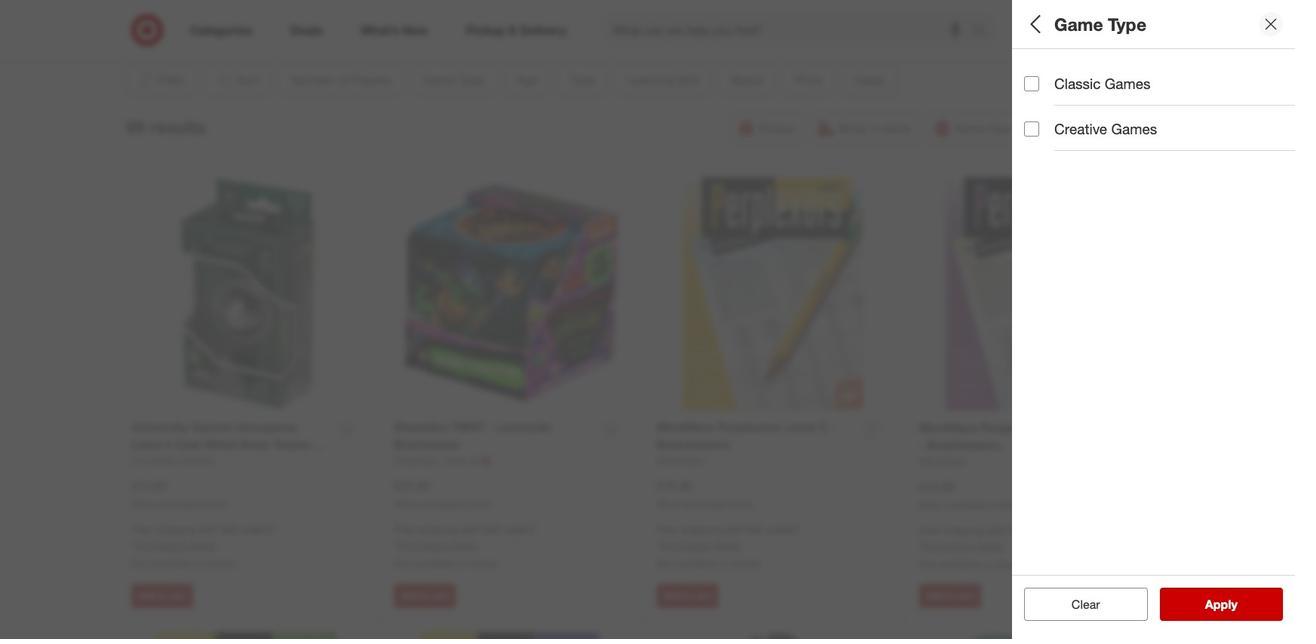 Task type: vqa. For each thing, say whether or not it's contained in the screenshot.
Delivery on the left of the page
no



Task type: describe. For each thing, give the bounding box(es) containing it.
clear all button
[[1024, 588, 1148, 621]]

see results
[[1189, 597, 1254, 612]]

classic games
[[1054, 75, 1151, 92]]

$25.99 when purchased online
[[394, 478, 490, 510]]

apply
[[1205, 597, 1238, 612]]

$25.99
[[394, 478, 430, 493]]

1 horizontal spatial $16.95
[[919, 479, 956, 494]]

99 results
[[126, 116, 206, 137]]

when inside $25.99 when purchased online
[[394, 499, 418, 510]]

clear all
[[1064, 597, 1108, 612]]

advertisement region
[[189, 0, 1095, 35]]

apply button
[[1160, 588, 1283, 621]]

online inside $14.87 when purchased online
[[203, 499, 227, 510]]

game type dialog
[[1012, 0, 1295, 639]]

purchased inside $14.87 when purchased online
[[157, 499, 200, 510]]

clear for clear
[[1072, 597, 1100, 612]]

results for 99 results
[[150, 116, 206, 137]]

number of players 1; 2
[[1024, 59, 1151, 92]]

all filters
[[1024, 13, 1097, 34]]

$14.87
[[131, 478, 168, 493]]

2 inside 2 link
[[1145, 16, 1149, 25]]

search button
[[966, 14, 1002, 50]]

game type inside button
[[1024, 117, 1101, 135]]

filters
[[1050, 13, 1097, 34]]

game type button
[[1024, 102, 1284, 155]]

99
[[126, 116, 145, 137]]

Creative Games checkbox
[[1024, 121, 1039, 136]]

sponsored
[[1050, 36, 1095, 47]]



Task type: locate. For each thing, give the bounding box(es) containing it.
0 horizontal spatial results
[[150, 116, 206, 137]]

classic
[[1054, 75, 1101, 92]]

purchased
[[157, 499, 200, 510], [420, 499, 463, 510], [683, 499, 726, 510], [945, 499, 989, 511]]

with
[[198, 523, 218, 536], [461, 523, 481, 536], [724, 523, 743, 536], [987, 524, 1006, 537]]

shipping
[[155, 523, 196, 536], [418, 523, 458, 536], [681, 523, 721, 536], [943, 524, 984, 537]]

game type up sponsored
[[1054, 13, 1147, 34]]

1;
[[1024, 79, 1033, 92]]

0 horizontal spatial $16.95 when purchased online
[[657, 478, 753, 510]]

online inside $25.99 when purchased online
[[466, 499, 490, 510]]

clear
[[1064, 597, 1093, 612], [1072, 597, 1100, 612]]

creative games
[[1054, 120, 1157, 137]]

all
[[1096, 597, 1108, 612]]

1 horizontal spatial 2
[[1145, 16, 1149, 25]]

games right of
[[1105, 75, 1151, 92]]

2 clear from the left
[[1072, 597, 1100, 612]]

exclusions
[[135, 539, 186, 552], [398, 539, 448, 552], [660, 539, 711, 552], [923, 540, 974, 553]]

all
[[1024, 13, 1045, 34]]

type down the classic
[[1069, 117, 1101, 135]]

1 horizontal spatial $16.95 when purchased online
[[919, 479, 1015, 511]]

type up 'players'
[[1108, 13, 1147, 34]]

see
[[1189, 597, 1211, 612]]

results for see results
[[1215, 597, 1254, 612]]

type inside button
[[1069, 117, 1101, 135]]

type inside dialog
[[1108, 13, 1147, 34]]

$16.95 when purchased online
[[657, 478, 753, 510], [919, 479, 1015, 511]]

game type down the classic
[[1024, 117, 1101, 135]]

games
[[1105, 75, 1151, 92], [1112, 120, 1157, 137]]

1 horizontal spatial type
[[1108, 13, 1147, 34]]

games right creative
[[1112, 120, 1157, 137]]

1 clear from the left
[[1064, 597, 1093, 612]]

clear for clear all
[[1064, 597, 1093, 612]]

game up sponsored
[[1054, 13, 1103, 34]]

0 vertical spatial games
[[1105, 75, 1151, 92]]

see results button
[[1160, 588, 1283, 621]]

results inside button
[[1215, 597, 1254, 612]]

clear inside clear all button
[[1064, 597, 1093, 612]]

1 vertical spatial 2
[[1036, 79, 1042, 92]]

not
[[131, 557, 148, 570], [394, 557, 411, 570], [657, 557, 674, 570], [919, 558, 936, 571]]

all filters dialog
[[1012, 0, 1295, 639]]

0 horizontal spatial type
[[1069, 117, 1101, 135]]

when inside $14.87 when purchased online
[[131, 499, 155, 510]]

type
[[1108, 13, 1147, 34], [1069, 117, 1101, 135]]

1 vertical spatial game type
[[1024, 117, 1101, 135]]

What can we help you find? suggestions appear below search field
[[604, 14, 977, 47]]

1 vertical spatial type
[[1069, 117, 1101, 135]]

orders*
[[241, 523, 275, 536], [504, 523, 538, 536], [766, 523, 800, 536], [1029, 524, 1063, 537]]

$16.95
[[657, 478, 693, 493], [919, 479, 956, 494]]

game inside button
[[1024, 117, 1065, 135]]

games for creative games
[[1112, 120, 1157, 137]]

clear button
[[1024, 588, 1148, 621]]

purchased inside $25.99 when purchased online
[[420, 499, 463, 510]]

2
[[1145, 16, 1149, 25], [1036, 79, 1042, 92]]

search
[[966, 24, 1002, 39]]

game down "1;"
[[1024, 117, 1065, 135]]

1 horizontal spatial results
[[1215, 597, 1254, 612]]

0 vertical spatial game
[[1054, 13, 1103, 34]]

online
[[203, 499, 227, 510], [466, 499, 490, 510], [728, 499, 753, 510], [991, 499, 1015, 511]]

of
[[1083, 59, 1096, 77]]

game
[[1054, 13, 1103, 34], [1024, 117, 1065, 135]]

*
[[131, 539, 135, 552], [394, 539, 398, 552], [657, 539, 660, 552], [919, 540, 923, 553]]

in
[[195, 557, 203, 570], [458, 557, 466, 570], [720, 557, 729, 570], [983, 558, 991, 571]]

available
[[151, 557, 192, 570], [414, 557, 455, 570], [677, 557, 718, 570], [939, 558, 980, 571]]

game inside dialog
[[1054, 13, 1103, 34]]

0 vertical spatial 2
[[1145, 16, 1149, 25]]

$14.87 when purchased online
[[131, 478, 227, 510]]

apply.
[[188, 539, 217, 552], [451, 539, 480, 552], [714, 539, 742, 552], [977, 540, 1005, 553]]

clear inside clear button
[[1072, 597, 1100, 612]]

game type inside dialog
[[1054, 13, 1147, 34]]

1 vertical spatial games
[[1112, 120, 1157, 137]]

when
[[131, 499, 155, 510], [394, 499, 418, 510], [657, 499, 680, 510], [919, 499, 943, 511]]

creative
[[1054, 120, 1108, 137]]

1 vertical spatial game
[[1024, 117, 1065, 135]]

2 up 'players'
[[1145, 16, 1149, 25]]

results
[[150, 116, 206, 137], [1215, 597, 1254, 612]]

0 vertical spatial game type
[[1054, 13, 1147, 34]]

0 vertical spatial type
[[1108, 13, 1147, 34]]

games for classic games
[[1105, 75, 1151, 92]]

0 horizontal spatial 2
[[1036, 79, 1042, 92]]

2 inside number of players 1; 2
[[1036, 79, 1042, 92]]

players
[[1100, 59, 1151, 77]]

0 horizontal spatial $16.95
[[657, 478, 693, 493]]

free
[[131, 523, 152, 536], [394, 523, 415, 536], [657, 523, 678, 536], [919, 524, 940, 537]]

$35
[[221, 523, 238, 536], [484, 523, 501, 536], [746, 523, 763, 536], [1009, 524, 1026, 537]]

results right the see at the right
[[1215, 597, 1254, 612]]

Classic Games checkbox
[[1024, 76, 1039, 91]]

exclusions apply. button
[[135, 538, 217, 553], [398, 538, 480, 553], [660, 538, 742, 553], [923, 539, 1005, 554]]

1 vertical spatial results
[[1215, 597, 1254, 612]]

stores
[[206, 557, 235, 570], [469, 557, 498, 570], [732, 557, 761, 570], [994, 558, 1023, 571]]

results right 99
[[150, 116, 206, 137]]

number
[[1024, 59, 1079, 77]]

game type
[[1054, 13, 1147, 34], [1024, 117, 1101, 135]]

0 vertical spatial results
[[150, 116, 206, 137]]

2 right "1;"
[[1036, 79, 1042, 92]]

2 link
[[1122, 14, 1155, 47]]

free shipping with $35 orders* * exclusions apply. not available in stores
[[131, 523, 275, 570], [394, 523, 538, 570], [657, 523, 800, 570], [919, 524, 1063, 571]]



